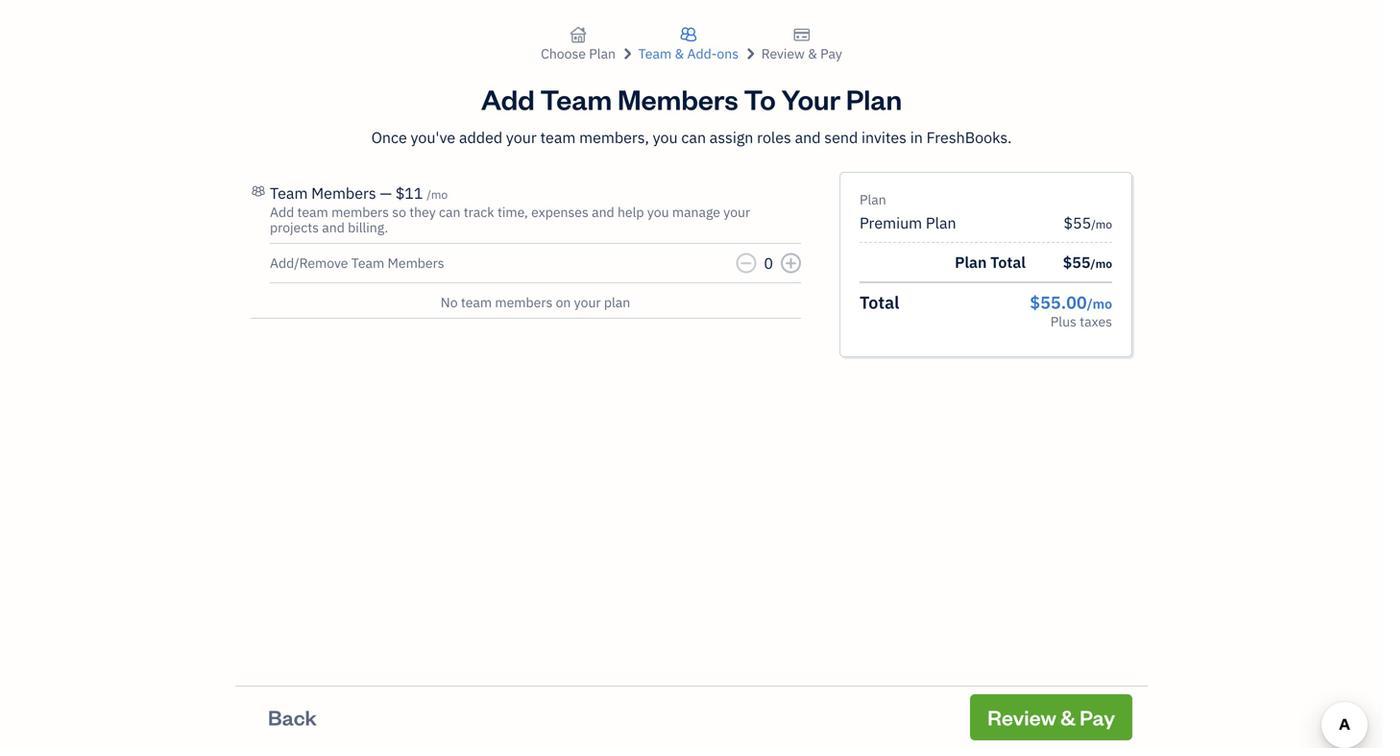 Task type: describe. For each thing, give the bounding box(es) containing it.
.
[[1061, 291, 1067, 314]]

team for add/remove
[[351, 254, 385, 272]]

1 vertical spatial $55
[[1063, 252, 1091, 272]]

expenses
[[531, 203, 589, 221]]

2 vertical spatial your
[[574, 294, 601, 311]]

0 horizontal spatial pay
[[821, 45, 843, 62]]

time,
[[498, 203, 528, 221]]

0 horizontal spatial review
[[762, 45, 805, 62]]

so
[[392, 203, 406, 221]]

premium plan
[[860, 213, 957, 233]]

back
[[268, 704, 317, 731]]

team members — $11 /mo add team members so they can track time, expenses and help you manage your projects and billing.
[[270, 183, 751, 236]]

creditcard image
[[793, 23, 811, 46]]

add inside team members — $11 /mo add team members so they can track time, expenses and help you manage your projects and billing.
[[270, 203, 294, 221]]

to
[[744, 81, 776, 117]]

back button
[[251, 695, 334, 741]]

0 vertical spatial you
[[653, 127, 678, 147]]

you've
[[411, 127, 456, 147]]

1 horizontal spatial and
[[592, 203, 615, 221]]

add/remove
[[270, 254, 348, 272]]

help
[[618, 203, 644, 221]]

can inside team members — $11 /mo add team members so they can track time, expenses and help you manage your projects and billing.
[[439, 203, 461, 221]]

1 horizontal spatial add
[[481, 81, 535, 117]]

premium
[[860, 213, 923, 233]]

on
[[556, 294, 571, 311]]

0 vertical spatial $55
[[1064, 213, 1092, 233]]

plan
[[604, 294, 631, 311]]

members for add/remove
[[388, 254, 444, 272]]

plan inside "button"
[[589, 45, 616, 62]]

added
[[459, 127, 503, 147]]

—
[[380, 183, 392, 203]]

choose
[[541, 45, 586, 62]]

0 horizontal spatial and
[[322, 219, 345, 236]]

0 vertical spatial &
[[808, 45, 818, 62]]

pay inside 'button'
[[1080, 704, 1116, 731]]

2 horizontal spatial and
[[795, 127, 821, 147]]

invites
[[862, 127, 907, 147]]

plus
[[1051, 313, 1077, 331]]

members,
[[580, 127, 649, 147]]

plan down premium plan
[[955, 252, 987, 272]]

choose plan
[[541, 45, 616, 62]]

$
[[1030, 291, 1041, 314]]

plan right premium
[[926, 213, 957, 233]]

0 vertical spatial total
[[991, 252, 1026, 272]]

roles
[[757, 127, 792, 147]]

no team members on your plan
[[441, 294, 631, 311]]

2 horizontal spatial team
[[540, 127, 576, 147]]

plan up premium
[[860, 191, 887, 209]]

add team members to your plan
[[481, 81, 902, 117]]



Task type: locate. For each thing, give the bounding box(es) containing it.
members inside team members — $11 /mo add team members so they can track time, expenses and help you manage your projects and billing.
[[311, 183, 376, 203]]

you
[[653, 127, 678, 147], [647, 203, 669, 221]]

1 horizontal spatial team
[[351, 254, 385, 272]]

1 horizontal spatial members
[[388, 254, 444, 272]]

your
[[506, 127, 537, 147], [724, 203, 751, 221], [574, 294, 601, 311]]

you right help
[[647, 203, 669, 221]]

add/remove team members
[[270, 254, 444, 272]]

2 horizontal spatial members
[[618, 81, 739, 117]]

1 vertical spatial $55 /mo
[[1063, 252, 1113, 272]]

1 horizontal spatial pay
[[1080, 704, 1116, 731]]

& inside 'button'
[[1061, 704, 1076, 731]]

$55
[[1064, 213, 1092, 233], [1063, 252, 1091, 272]]

and left help
[[592, 203, 615, 221]]

/mo inside $ 55 . 00 /mo
[[1087, 295, 1113, 313]]

0 vertical spatial $55 /mo
[[1064, 213, 1113, 233]]

/mo
[[427, 187, 448, 202], [1092, 217, 1113, 232], [1091, 256, 1113, 271], [1087, 295, 1113, 313]]

track
[[464, 203, 495, 221]]

team down the billing.
[[351, 254, 385, 272]]

total
[[991, 252, 1026, 272], [860, 291, 900, 314]]

add up the added
[[481, 81, 535, 117]]

0 horizontal spatial team
[[297, 203, 328, 221]]

and left send at the right of the page
[[795, 127, 821, 147]]

1 vertical spatial total
[[860, 291, 900, 314]]

team
[[540, 81, 612, 117], [270, 183, 308, 203], [351, 254, 385, 272]]

plan left chevronright image
[[589, 45, 616, 62]]

2 horizontal spatial team
[[540, 81, 612, 117]]

2 vertical spatial team
[[351, 254, 385, 272]]

team inside team members — $11 /mo add team members so they can track time, expenses and help you manage your projects and billing.
[[270, 183, 308, 203]]

0 horizontal spatial can
[[439, 203, 461, 221]]

0 vertical spatial members
[[618, 81, 739, 117]]

send
[[825, 127, 858, 147]]

members down they
[[388, 254, 444, 272]]

assign
[[710, 127, 754, 147]]

members for add
[[618, 81, 739, 117]]

your inside team members — $11 /mo add team members so they can track time, expenses and help you manage your projects and billing.
[[724, 203, 751, 221]]

0 horizontal spatial members
[[332, 203, 389, 221]]

home image
[[570, 23, 587, 46]]

plus taxes
[[1051, 313, 1113, 331]]

2 horizontal spatial your
[[724, 203, 751, 221]]

&
[[808, 45, 818, 62], [1061, 704, 1076, 731]]

2 vertical spatial members
[[388, 254, 444, 272]]

team down choose plan
[[540, 81, 612, 117]]

0 horizontal spatial total
[[860, 291, 900, 314]]

1 vertical spatial members
[[495, 294, 553, 311]]

plan
[[589, 45, 616, 62], [846, 81, 902, 117], [860, 191, 887, 209], [926, 213, 957, 233], [955, 252, 987, 272]]

in
[[911, 127, 923, 147]]

your right on
[[574, 294, 601, 311]]

1 vertical spatial &
[[1061, 704, 1076, 731]]

can left assign
[[682, 127, 706, 147]]

1 vertical spatial team
[[270, 183, 308, 203]]

1 horizontal spatial review
[[988, 704, 1057, 731]]

review & pay inside 'button'
[[988, 704, 1116, 731]]

$55 /mo
[[1064, 213, 1113, 233], [1063, 252, 1113, 272]]

team right team image on the top of page
[[270, 183, 308, 203]]

1 vertical spatial your
[[724, 203, 751, 221]]

$11
[[396, 183, 423, 203]]

your right the added
[[506, 127, 537, 147]]

add a team member image
[[785, 256, 798, 271]]

choose plan button
[[541, 23, 616, 64]]

review inside 'button'
[[988, 704, 1057, 731]]

0 horizontal spatial &
[[808, 45, 818, 62]]

you inside team members — $11 /mo add team members so they can track time, expenses and help you manage your projects and billing.
[[647, 203, 669, 221]]

taxes
[[1080, 313, 1113, 331]]

review & pay
[[762, 45, 843, 62], [988, 704, 1116, 731]]

team for add
[[540, 81, 612, 117]]

0 horizontal spatial members
[[311, 183, 376, 203]]

members
[[332, 203, 389, 221], [495, 294, 553, 311]]

once you've added your team members, you can assign roles and send invites in freshbooks.
[[371, 127, 1012, 147]]

members left so
[[332, 203, 389, 221]]

0 horizontal spatial team
[[270, 183, 308, 203]]

plan total
[[955, 252, 1026, 272]]

plan up invites
[[846, 81, 902, 117]]

00
[[1067, 291, 1087, 314]]

0 vertical spatial review
[[762, 45, 805, 62]]

remove a team member image
[[740, 256, 753, 271]]

projects
[[270, 219, 319, 236]]

billing.
[[348, 219, 388, 236]]

chevronright image
[[620, 46, 635, 61]]

1 horizontal spatial your
[[574, 294, 601, 311]]

your
[[782, 81, 841, 117]]

members up once you've added your team members, you can assign roles and send invites in freshbooks.
[[618, 81, 739, 117]]

1 horizontal spatial review & pay
[[988, 704, 1116, 731]]

0 vertical spatial members
[[332, 203, 389, 221]]

members left on
[[495, 294, 553, 311]]

1 horizontal spatial can
[[682, 127, 706, 147]]

0 vertical spatial can
[[682, 127, 706, 147]]

0 vertical spatial add
[[481, 81, 535, 117]]

team up add/remove
[[297, 203, 328, 221]]

add up add/remove
[[270, 203, 294, 221]]

1 horizontal spatial total
[[991, 252, 1026, 272]]

0
[[764, 253, 773, 273]]

team right no
[[461, 294, 492, 311]]

review
[[762, 45, 805, 62], [988, 704, 1057, 731]]

$ 55 . 00 /mo
[[1030, 291, 1113, 314]]

add
[[481, 81, 535, 117], [270, 203, 294, 221]]

once
[[371, 127, 407, 147]]

your right manage
[[724, 203, 751, 221]]

0 vertical spatial review & pay
[[762, 45, 843, 62]]

1 vertical spatial team
[[297, 203, 328, 221]]

pay
[[821, 45, 843, 62], [1080, 704, 1116, 731]]

manage
[[672, 203, 721, 221]]

members up the billing.
[[311, 183, 376, 203]]

they
[[410, 203, 436, 221]]

0 vertical spatial your
[[506, 127, 537, 147]]

0 horizontal spatial add
[[270, 203, 294, 221]]

1 horizontal spatial &
[[1061, 704, 1076, 731]]

1 vertical spatial add
[[270, 203, 294, 221]]

1 vertical spatial you
[[647, 203, 669, 221]]

can
[[682, 127, 706, 147], [439, 203, 461, 221]]

review & pay button
[[971, 695, 1133, 741]]

0 vertical spatial pay
[[821, 45, 843, 62]]

chevronright image
[[743, 46, 758, 61]]

1 horizontal spatial members
[[495, 294, 553, 311]]

team image
[[251, 180, 266, 203]]

and
[[795, 127, 821, 147], [592, 203, 615, 221], [322, 219, 345, 236]]

1 vertical spatial can
[[439, 203, 461, 221]]

team
[[540, 127, 576, 147], [297, 203, 328, 221], [461, 294, 492, 311]]

no
[[441, 294, 458, 311]]

members
[[618, 81, 739, 117], [311, 183, 376, 203], [388, 254, 444, 272]]

2 vertical spatial team
[[461, 294, 492, 311]]

0 vertical spatial team
[[540, 81, 612, 117]]

0 horizontal spatial your
[[506, 127, 537, 147]]

1 vertical spatial pay
[[1080, 704, 1116, 731]]

1 horizontal spatial team
[[461, 294, 492, 311]]

1 vertical spatial review & pay
[[988, 704, 1116, 731]]

/mo inside team members — $11 /mo add team members so they can track time, expenses and help you manage your projects and billing.
[[427, 187, 448, 202]]

55
[[1041, 291, 1061, 314]]

and left the billing.
[[322, 219, 345, 236]]

1 vertical spatial members
[[311, 183, 376, 203]]

freshbooks.
[[927, 127, 1012, 147]]

0 horizontal spatial review & pay
[[762, 45, 843, 62]]

0 vertical spatial team
[[540, 127, 576, 147]]

can right they
[[439, 203, 461, 221]]

members inside team members — $11 /mo add team members so they can track time, expenses and help you manage your projects and billing.
[[332, 203, 389, 221]]

team left members,
[[540, 127, 576, 147]]

team inside team members — $11 /mo add team members so they can track time, expenses and help you manage your projects and billing.
[[297, 203, 328, 221]]

1 vertical spatial review
[[988, 704, 1057, 731]]

you down add team members to your plan
[[653, 127, 678, 147]]



Task type: vqa. For each thing, say whether or not it's contained in the screenshot.
15 button
no



